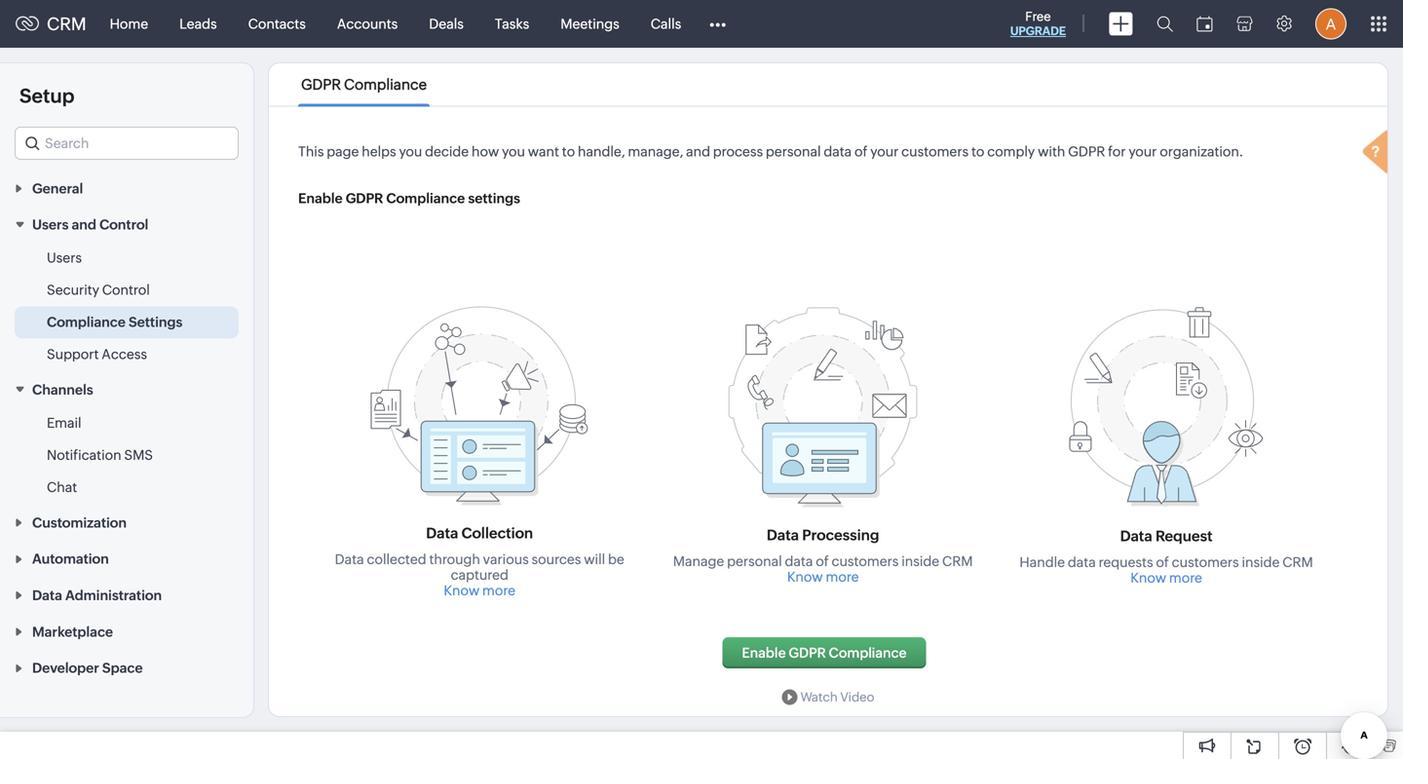 Task type: locate. For each thing, give the bounding box(es) containing it.
1 horizontal spatial enable
[[742, 645, 786, 661]]

0 horizontal spatial inside
[[902, 554, 940, 569]]

leads link
[[164, 0, 233, 47]]

manage,
[[628, 144, 683, 159]]

know down through
[[444, 583, 480, 598]]

inside inside data request handle data requests of customers inside crm know more
[[1242, 555, 1280, 570]]

accounts
[[337, 16, 398, 32]]

data for data collection
[[426, 525, 458, 542]]

control
[[99, 217, 148, 233], [102, 282, 150, 298]]

gdpr up this at left
[[301, 76, 341, 93]]

crm link
[[16, 14, 86, 34]]

crm
[[47, 14, 86, 34], [942, 554, 973, 569], [1283, 555, 1313, 570]]

profile image
[[1316, 8, 1347, 39]]

users and control region
[[0, 242, 253, 371]]

data administration button
[[0, 577, 253, 613]]

more down various
[[482, 583, 516, 598]]

1 horizontal spatial inside
[[1242, 555, 1280, 570]]

more
[[826, 569, 859, 585], [1169, 570, 1203, 586], [482, 583, 516, 598]]

1 vertical spatial personal
[[727, 554, 782, 569]]

and
[[686, 144, 710, 159], [72, 217, 96, 233]]

know down processing
[[787, 569, 823, 585]]

data inside data request handle data requests of customers inside crm know more
[[1068, 555, 1096, 570]]

search image
[[1157, 16, 1173, 32]]

2 your from the left
[[1129, 144, 1157, 159]]

data up requests
[[1120, 528, 1153, 545]]

support
[[47, 347, 99, 362]]

customers inside data processing manage personal data of customers inside crm know more
[[832, 554, 899, 569]]

control inside region
[[102, 282, 150, 298]]

compliance down accounts link
[[344, 76, 427, 93]]

of
[[855, 144, 868, 159], [816, 554, 829, 569], [1156, 555, 1169, 570]]

support access
[[47, 347, 147, 362]]

tasks
[[495, 16, 529, 32]]

0 vertical spatial users
[[32, 217, 69, 233]]

0 horizontal spatial data
[[785, 554, 813, 569]]

of for data request
[[1156, 555, 1169, 570]]

customers
[[902, 144, 969, 159], [832, 554, 899, 569], [1172, 555, 1239, 570]]

users inside 'dropdown button'
[[32, 217, 69, 233]]

deals link
[[414, 0, 479, 47]]

1 horizontal spatial to
[[972, 144, 985, 159]]

customers down request
[[1172, 555, 1239, 570]]

0 vertical spatial enable
[[298, 191, 343, 206]]

free upgrade
[[1010, 9, 1066, 38]]

chat
[[47, 479, 77, 495]]

0 vertical spatial and
[[686, 144, 710, 159]]

gdpr inside button
[[789, 645, 826, 661]]

users and control button
[[0, 206, 253, 242]]

more inside data processing manage personal data of customers inside crm know more
[[826, 569, 859, 585]]

more inside data request handle data requests of customers inside crm know more
[[1169, 570, 1203, 586]]

request
[[1156, 528, 1213, 545]]

data
[[824, 144, 852, 159], [785, 554, 813, 569], [1068, 555, 1096, 570]]

know inside data collection data collected through various sources will be captured know more
[[444, 583, 480, 598]]

to right "want"
[[562, 144, 575, 159]]

1 vertical spatial and
[[72, 217, 96, 233]]

gdpr compliance link
[[298, 76, 430, 93]]

inside
[[902, 554, 940, 569], [1242, 555, 1280, 570]]

customers down processing
[[832, 554, 899, 569]]

1 horizontal spatial more
[[826, 569, 859, 585]]

compliance settings link
[[47, 313, 183, 332]]

2 horizontal spatial of
[[1156, 555, 1169, 570]]

general
[[32, 181, 83, 196]]

0 horizontal spatial enable
[[298, 191, 343, 206]]

you right the helps
[[399, 144, 422, 159]]

users for users
[[47, 250, 82, 266]]

of inside data processing manage personal data of customers inside crm know more
[[816, 554, 829, 569]]

to left comply
[[972, 144, 985, 159]]

compliance up support access link
[[47, 314, 126, 330]]

settings
[[129, 314, 183, 330]]

search element
[[1145, 0, 1185, 48]]

customers left comply
[[902, 144, 969, 159]]

manage
[[673, 554, 724, 569]]

know down request
[[1131, 570, 1167, 586]]

know inside data processing manage personal data of customers inside crm know more
[[787, 569, 823, 585]]

data inside data processing manage personal data of customers inside crm know more
[[785, 554, 813, 569]]

0 horizontal spatial more
[[482, 583, 516, 598]]

0 horizontal spatial customers
[[832, 554, 899, 569]]

1 horizontal spatial crm
[[942, 554, 973, 569]]

notification sms link
[[47, 445, 153, 465]]

profile element
[[1304, 0, 1359, 47]]

2 horizontal spatial more
[[1169, 570, 1203, 586]]

1 horizontal spatial and
[[686, 144, 710, 159]]

users inside region
[[47, 250, 82, 266]]

data for data request
[[1120, 528, 1153, 545]]

and inside 'dropdown button'
[[72, 217, 96, 233]]

data down automation at the bottom of the page
[[32, 588, 62, 603]]

page
[[327, 144, 359, 159]]

channels
[[32, 382, 93, 398]]

know
[[787, 569, 823, 585], [1131, 570, 1167, 586], [444, 583, 480, 598]]

enable gdpr compliance button
[[723, 637, 926, 669]]

support access link
[[47, 345, 147, 364]]

1 to from the left
[[562, 144, 575, 159]]

developer space
[[32, 660, 143, 676]]

enable
[[298, 191, 343, 206], [742, 645, 786, 661]]

0 horizontal spatial of
[[816, 554, 829, 569]]

how
[[472, 144, 499, 159]]

compliance inside button
[[829, 645, 907, 661]]

users up users link on the left top of the page
[[32, 217, 69, 233]]

0 horizontal spatial and
[[72, 217, 96, 233]]

2 horizontal spatial know
[[1131, 570, 1167, 586]]

users up security
[[47, 250, 82, 266]]

1 horizontal spatial your
[[1129, 144, 1157, 159]]

0 horizontal spatial to
[[562, 144, 575, 159]]

crm inside data processing manage personal data of customers inside crm know more
[[942, 554, 973, 569]]

to
[[562, 144, 575, 159], [972, 144, 985, 159]]

sms
[[124, 447, 153, 463]]

gdpr up watch
[[789, 645, 826, 661]]

through
[[429, 552, 480, 567]]

chat link
[[47, 478, 77, 497]]

automation button
[[0, 540, 253, 577]]

1 horizontal spatial you
[[502, 144, 525, 159]]

1 vertical spatial users
[[47, 250, 82, 266]]

enable gdpr compliance settings
[[298, 191, 520, 206]]

gdpr down the helps
[[346, 191, 383, 206]]

control down "general" dropdown button
[[99, 217, 148, 233]]

compliance down decide
[[386, 191, 465, 206]]

data up through
[[426, 525, 458, 542]]

personal right "manage"
[[727, 554, 782, 569]]

compliance
[[344, 76, 427, 93], [386, 191, 465, 206], [47, 314, 126, 330], [829, 645, 907, 661]]

0 horizontal spatial your
[[871, 144, 899, 159]]

and left process
[[686, 144, 710, 159]]

organization.
[[1160, 144, 1244, 159]]

know for request
[[1131, 570, 1167, 586]]

processing
[[802, 527, 879, 544]]

1 vertical spatial enable
[[742, 645, 786, 661]]

personal
[[766, 144, 821, 159], [727, 554, 782, 569]]

and up users link on the left top of the page
[[72, 217, 96, 233]]

various
[[483, 552, 529, 567]]

data
[[426, 525, 458, 542], [767, 527, 799, 544], [1120, 528, 1153, 545], [335, 552, 364, 567], [32, 588, 62, 603]]

you
[[399, 144, 422, 159], [502, 144, 525, 159]]

captured
[[451, 567, 509, 583]]

gdpr
[[301, 76, 341, 93], [1068, 144, 1105, 159], [346, 191, 383, 206], [789, 645, 826, 661]]

2 horizontal spatial data
[[1068, 555, 1096, 570]]

enable inside button
[[742, 645, 786, 661]]

more for processing
[[826, 569, 859, 585]]

know inside data request handle data requests of customers inside crm know more
[[1131, 570, 1167, 586]]

data left processing
[[767, 527, 799, 544]]

2 horizontal spatial crm
[[1283, 555, 1313, 570]]

data inside data processing manage personal data of customers inside crm know more
[[767, 527, 799, 544]]

inside inside data processing manage personal data of customers inside crm know more
[[902, 554, 940, 569]]

more down request
[[1169, 570, 1203, 586]]

1 vertical spatial control
[[102, 282, 150, 298]]

of inside data request handle data requests of customers inside crm know more
[[1156, 555, 1169, 570]]

None field
[[15, 127, 239, 160]]

meetings link
[[545, 0, 635, 47]]

users
[[32, 217, 69, 233], [47, 250, 82, 266]]

0 horizontal spatial know
[[444, 583, 480, 598]]

gdpr left for
[[1068, 144, 1105, 159]]

access
[[102, 347, 147, 362]]

crm for data request
[[1283, 555, 1313, 570]]

compliance up video
[[829, 645, 907, 661]]

customers inside data request handle data requests of customers inside crm know more
[[1172, 555, 1239, 570]]

1 horizontal spatial know
[[787, 569, 823, 585]]

more down processing
[[826, 569, 859, 585]]

control up the compliance settings
[[102, 282, 150, 298]]

1 horizontal spatial customers
[[902, 144, 969, 159]]

you right "how" at the left
[[502, 144, 525, 159]]

enable for enable gdpr compliance settings
[[298, 191, 343, 206]]

security control
[[47, 282, 150, 298]]

0 vertical spatial control
[[99, 217, 148, 233]]

data inside dropdown button
[[32, 588, 62, 603]]

0 horizontal spatial you
[[399, 144, 422, 159]]

data inside data request handle data requests of customers inside crm know more
[[1120, 528, 1153, 545]]

2 horizontal spatial customers
[[1172, 555, 1239, 570]]

data for data processing
[[767, 527, 799, 544]]

your
[[871, 144, 899, 159], [1129, 144, 1157, 159]]

personal right process
[[766, 144, 821, 159]]

crm inside data request handle data requests of customers inside crm know more
[[1283, 555, 1313, 570]]



Task type: describe. For each thing, give the bounding box(es) containing it.
more for request
[[1169, 570, 1203, 586]]

email
[[47, 415, 81, 431]]

contacts link
[[233, 0, 321, 47]]

customization
[[32, 515, 127, 530]]

crm for data processing
[[942, 554, 973, 569]]

leads
[[179, 16, 217, 32]]

marketplace button
[[0, 613, 253, 649]]

settings
[[468, 191, 520, 206]]

meetings
[[561, 16, 620, 32]]

this
[[298, 144, 324, 159]]

collected
[[367, 552, 426, 567]]

comply
[[987, 144, 1035, 159]]

users link
[[47, 248, 82, 268]]

Other Modules field
[[697, 8, 739, 39]]

2 to from the left
[[972, 144, 985, 159]]

space
[[102, 660, 143, 676]]

security control link
[[47, 280, 150, 300]]

1 horizontal spatial of
[[855, 144, 868, 159]]

0 horizontal spatial crm
[[47, 14, 86, 34]]

customization button
[[0, 504, 253, 540]]

this page helps you decide how you want to handle, manage, and process personal data of your customers to comply with gdpr for your organization.
[[298, 144, 1244, 159]]

calls link
[[635, 0, 697, 47]]

data collection data collected through various sources will be captured know more
[[335, 525, 624, 598]]

developer
[[32, 660, 99, 676]]

create menu image
[[1109, 12, 1133, 36]]

calls
[[651, 16, 681, 32]]

users for users and control
[[32, 217, 69, 233]]

free
[[1025, 9, 1051, 24]]

control inside 'dropdown button'
[[99, 217, 148, 233]]

personal inside data processing manage personal data of customers inside crm know more
[[727, 554, 782, 569]]

2 you from the left
[[502, 144, 525, 159]]

1 your from the left
[[871, 144, 899, 159]]

channels region
[[0, 407, 253, 504]]

collection
[[462, 525, 533, 542]]

enable for enable gdpr compliance
[[742, 645, 786, 661]]

compliance inside the users and control region
[[47, 314, 126, 330]]

calendar image
[[1197, 16, 1213, 32]]

home link
[[94, 0, 164, 47]]

handle,
[[578, 144, 625, 159]]

gdpr compliance
[[301, 76, 427, 93]]

home
[[110, 16, 148, 32]]

create menu element
[[1097, 0, 1145, 47]]

for
[[1108, 144, 1126, 159]]

customers for data processing
[[832, 554, 899, 569]]

inside for processing
[[902, 554, 940, 569]]

users and control
[[32, 217, 148, 233]]

1 you from the left
[[399, 144, 422, 159]]

with
[[1038, 144, 1066, 159]]

watch
[[801, 690, 838, 704]]

Search text field
[[16, 128, 238, 159]]

channels button
[[0, 371, 253, 407]]

tasks link
[[479, 0, 545, 47]]

notification
[[47, 447, 121, 463]]

email link
[[47, 413, 81, 433]]

data administration
[[32, 588, 162, 603]]

requests
[[1099, 555, 1153, 570]]

marketplace
[[32, 624, 113, 640]]

1 horizontal spatial data
[[824, 144, 852, 159]]

handle
[[1020, 555, 1065, 570]]

developer space button
[[0, 649, 253, 686]]

will
[[584, 552, 605, 567]]

helps
[[362, 144, 396, 159]]

notification sms
[[47, 447, 153, 463]]

security
[[47, 282, 99, 298]]

enable gdpr compliance
[[742, 645, 907, 661]]

decide
[[425, 144, 469, 159]]

know for processing
[[787, 569, 823, 585]]

help image
[[1359, 127, 1398, 180]]

want
[[528, 144, 559, 159]]

more inside data collection data collected through various sources will be captured know more
[[482, 583, 516, 598]]

watch video
[[801, 690, 875, 704]]

data processing manage personal data of customers inside crm know more
[[673, 527, 973, 585]]

customers for data request
[[1172, 555, 1239, 570]]

accounts link
[[321, 0, 414, 47]]

data left collected
[[335, 552, 364, 567]]

upgrade
[[1010, 24, 1066, 38]]

setup
[[19, 85, 75, 107]]

inside for request
[[1242, 555, 1280, 570]]

process
[[713, 144, 763, 159]]

sources
[[532, 552, 581, 567]]

general button
[[0, 170, 253, 206]]

data request handle data requests of customers inside crm know more
[[1020, 528, 1313, 586]]

video
[[840, 690, 875, 704]]

automation
[[32, 551, 109, 567]]

deals
[[429, 16, 464, 32]]

compliance settings
[[47, 314, 183, 330]]

administration
[[65, 588, 162, 603]]

contacts
[[248, 16, 306, 32]]

of for data processing
[[816, 554, 829, 569]]

0 vertical spatial personal
[[766, 144, 821, 159]]

be
[[608, 552, 624, 567]]



Task type: vqa. For each thing, say whether or not it's contained in the screenshot.
Enable Gdpr Compliance
yes



